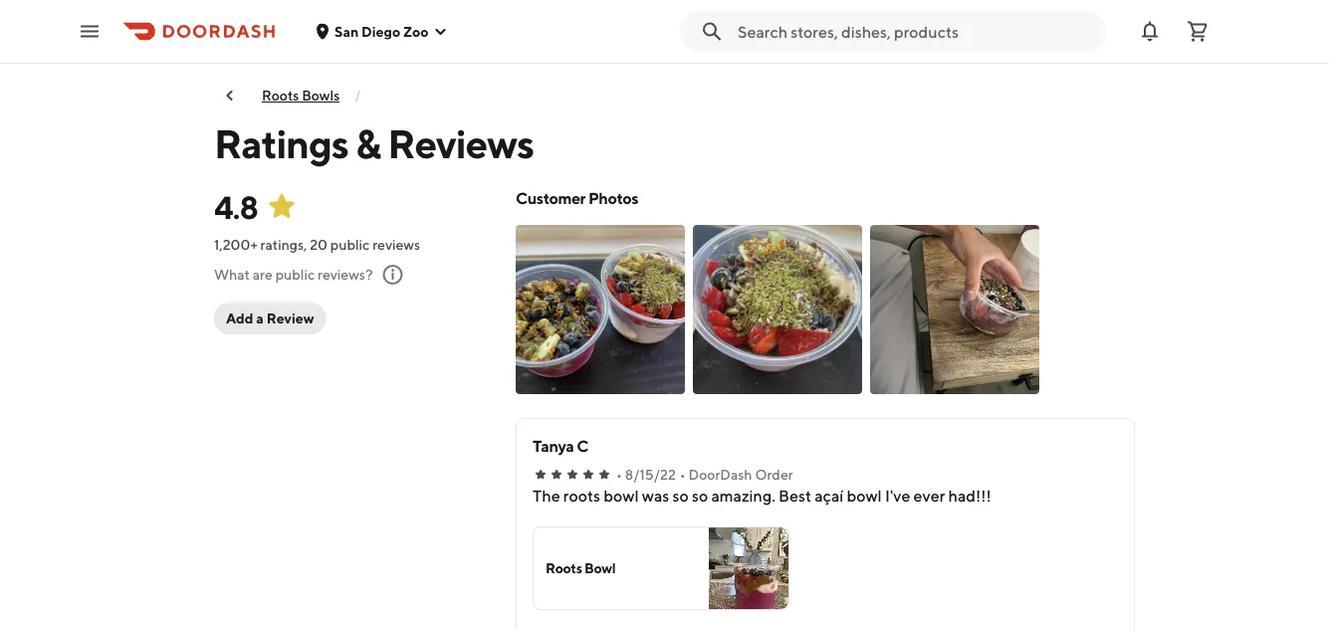 Task type: describe. For each thing, give the bounding box(es) containing it.
Store search: begin typing to search for stores available on DoorDash text field
[[738, 20, 1095, 42]]

add
[[226, 310, 253, 327]]

roots for roots bowl
[[546, 560, 582, 577]]

tanya c
[[533, 437, 589, 456]]

bowl
[[585, 560, 616, 577]]

customer photos
[[516, 189, 638, 208]]

item photo 1 image
[[516, 225, 685, 394]]

a
[[256, 310, 264, 327]]

are
[[253, 266, 273, 283]]

1,200+ ratings , 20 public reviews
[[214, 237, 420, 253]]

1,200+
[[214, 237, 258, 253]]

1 horizontal spatial public
[[330, 237, 370, 253]]

roots bowl image
[[709, 528, 789, 610]]

ratings & reviews
[[214, 120, 534, 167]]

c
[[577, 437, 589, 456]]

roots bowls link
[[262, 87, 340, 104]]

tanya
[[533, 437, 574, 456]]

notification bell image
[[1138, 19, 1162, 43]]

8/15/22
[[625, 467, 676, 483]]

add a review button
[[214, 303, 326, 335]]

,
[[304, 237, 307, 253]]

• 8/15/22 • doordash order
[[617, 467, 793, 483]]

photos
[[589, 189, 638, 208]]

roots bowl
[[546, 560, 616, 577]]

san diego zoo
[[335, 23, 429, 39]]

what
[[214, 266, 250, 283]]

reviews?
[[318, 266, 373, 283]]

doordash
[[689, 467, 753, 483]]



Task type: locate. For each thing, give the bounding box(es) containing it.
0 horizontal spatial public
[[276, 266, 315, 283]]

san diego zoo button
[[315, 23, 449, 39]]

what are public reviews?
[[214, 266, 373, 283]]

bowls
[[302, 87, 340, 104]]

zoo
[[403, 23, 429, 39]]

diego
[[362, 23, 401, 39]]

back to store button image
[[222, 88, 238, 104]]

0 vertical spatial roots
[[262, 87, 299, 104]]

roots bowl button
[[533, 527, 790, 611]]

4.8
[[214, 188, 258, 226]]

public up the reviews? at left
[[330, 237, 370, 253]]

public
[[330, 237, 370, 253], [276, 266, 315, 283]]

reviews
[[373, 237, 420, 253]]

20
[[310, 237, 328, 253]]

1 vertical spatial public
[[276, 266, 315, 283]]

&
[[356, 120, 381, 167]]

0 items, open order cart image
[[1186, 19, 1210, 43]]

•
[[617, 467, 622, 483], [680, 467, 686, 483]]

ratings
[[261, 237, 304, 253]]

• right 8/15/22
[[680, 467, 686, 483]]

2 • from the left
[[680, 467, 686, 483]]

ratings
[[214, 120, 349, 167]]

item photo 3 image
[[871, 225, 1040, 394]]

order
[[755, 467, 793, 483]]

roots for roots bowls
[[262, 87, 299, 104]]

customer
[[516, 189, 586, 208]]

item photo 2 image
[[693, 225, 863, 394]]

• left 8/15/22
[[617, 467, 622, 483]]

public down , on the left of the page
[[276, 266, 315, 283]]

1 • from the left
[[617, 467, 622, 483]]

reviews
[[388, 120, 534, 167]]

1 horizontal spatial roots
[[546, 560, 582, 577]]

1 horizontal spatial •
[[680, 467, 686, 483]]

0 horizontal spatial roots
[[262, 87, 299, 104]]

review
[[267, 310, 314, 327]]

roots inside button
[[546, 560, 582, 577]]

roots bowls
[[262, 87, 340, 104]]

san
[[335, 23, 359, 39]]

0 horizontal spatial •
[[617, 467, 622, 483]]

roots left bowl
[[546, 560, 582, 577]]

open menu image
[[78, 19, 102, 43]]

roots
[[262, 87, 299, 104], [546, 560, 582, 577]]

roots left 'bowls' at the left top
[[262, 87, 299, 104]]

add a review
[[226, 310, 314, 327]]

0 vertical spatial public
[[330, 237, 370, 253]]

1 vertical spatial roots
[[546, 560, 582, 577]]



Task type: vqa. For each thing, say whether or not it's contained in the screenshot.
$8.24 to the left
no



